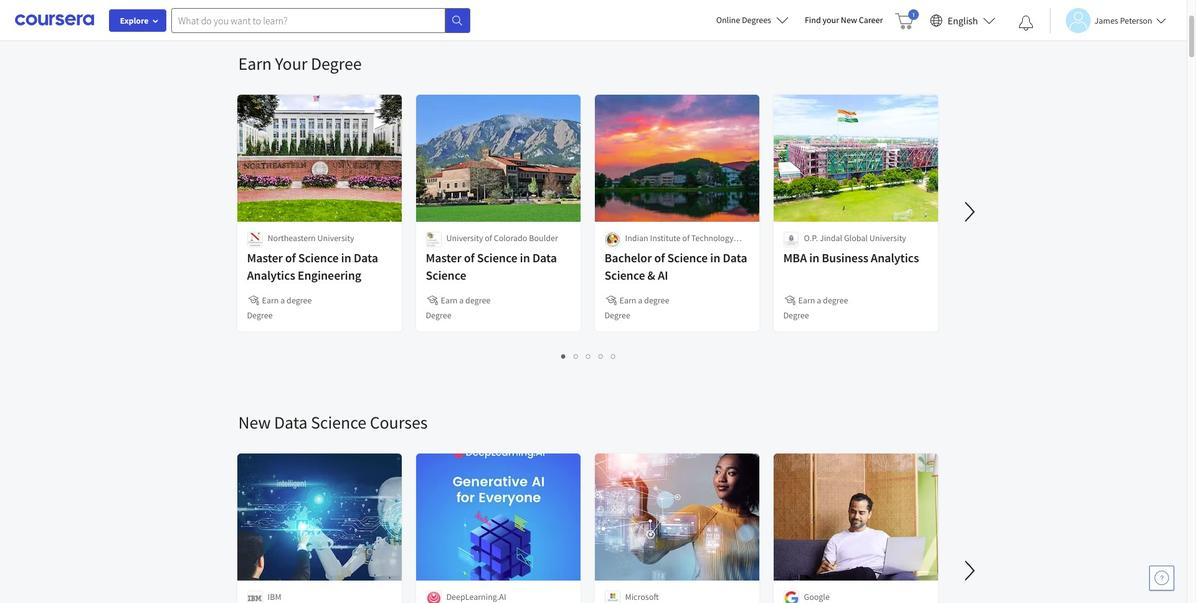 Task type: describe. For each thing, give the bounding box(es) containing it.
3 university from the left
[[870, 233, 907, 244]]

degree for mba in business analytics
[[823, 295, 849, 306]]

1
[[562, 350, 567, 362]]

ibm image
[[247, 591, 263, 603]]

earn a degree for master of science in data science
[[441, 295, 491, 306]]

google link
[[773, 453, 940, 603]]

of for bachelor of science in data science & ai
[[655, 250, 665, 266]]

explore button
[[109, 9, 166, 32]]

earn left your
[[238, 52, 272, 75]]

science down bachelor
[[605, 267, 645, 283]]

james peterson
[[1095, 15, 1153, 26]]

2
[[574, 350, 579, 362]]

analytics inside master of science in data analytics engineering
[[247, 267, 295, 283]]

degree for bachelor of science in data science & ai
[[605, 310, 631, 321]]

in for bachelor of science in data science & ai
[[711, 250, 721, 266]]

microsoft link
[[594, 453, 761, 603]]

data for bachelor of science in data science & ai
[[723, 250, 748, 266]]

english
[[948, 14, 979, 26]]

3 button
[[583, 349, 595, 363]]

of inside indian institute of technology guwahati
[[683, 233, 690, 244]]

university of colorado boulder
[[447, 233, 558, 244]]

degree for master of science in data science
[[426, 310, 452, 321]]

1 button
[[558, 349, 570, 363]]

microsoft image
[[605, 591, 621, 603]]

new data science courses carousel element
[[232, 374, 1197, 603]]

science down 'institute'
[[668, 250, 708, 266]]

james
[[1095, 15, 1119, 26]]

ibm
[[268, 592, 281, 603]]

explore
[[120, 15, 149, 26]]

institute
[[650, 233, 681, 244]]

5 button
[[608, 349, 620, 363]]

earn your degree
[[238, 52, 362, 75]]

degree for mba in business analytics
[[784, 310, 809, 321]]

master for master of science in data analytics engineering
[[247, 250, 283, 266]]

your
[[823, 14, 840, 26]]

a for mba in business analytics
[[817, 295, 822, 306]]

ibm link
[[236, 453, 403, 603]]

indian institute of technology guwahati
[[626, 233, 734, 256]]

science down university of colorado boulder icon at the left top
[[426, 267, 467, 283]]

4 button
[[595, 349, 608, 363]]

earn your degree carousel element
[[232, 15, 1197, 374]]

northeastern university image
[[247, 232, 263, 247]]

coursera image
[[15, 10, 94, 30]]

new data science courses
[[238, 411, 428, 434]]

science inside master of science in data analytics engineering
[[298, 250, 339, 266]]

5
[[611, 350, 616, 362]]

show notifications image
[[1019, 16, 1034, 31]]

ai
[[658, 267, 669, 283]]

earn for mba in business analytics
[[799, 295, 816, 306]]

google image
[[784, 591, 799, 603]]

a for master of science in data analytics engineering
[[281, 295, 285, 306]]

global
[[845, 233, 868, 244]]

master of science in data analytics engineering
[[247, 250, 378, 283]]

university of colorado boulder image
[[426, 232, 442, 247]]

4
[[599, 350, 604, 362]]

online degrees
[[717, 14, 772, 26]]

english button
[[926, 0, 1001, 41]]

microsoft
[[626, 592, 659, 603]]

find your new career link
[[799, 12, 890, 28]]

next slide image
[[955, 556, 985, 586]]

online
[[717, 14, 741, 26]]

bachelor
[[605, 250, 652, 266]]

online degrees button
[[707, 6, 799, 34]]

1 vertical spatial new
[[238, 411, 271, 434]]

northeastern
[[268, 233, 316, 244]]

of for master of science in data science
[[464, 250, 475, 266]]



Task type: vqa. For each thing, say whether or not it's contained in the screenshot.
Chat with us icon
no



Task type: locate. For each thing, give the bounding box(es) containing it.
1 university from the left
[[318, 233, 354, 244]]

earn down the mba
[[799, 295, 816, 306]]

earn a degree
[[262, 295, 312, 306], [441, 295, 491, 306], [620, 295, 670, 306], [799, 295, 849, 306]]

guwahati
[[626, 245, 660, 256]]

in for master of science in data science
[[520, 250, 530, 266]]

peterson
[[1121, 15, 1153, 26]]

of inside master of science in data analytics engineering
[[285, 250, 296, 266]]

northeastern university
[[268, 233, 354, 244]]

2 master from the left
[[426, 250, 462, 266]]

technology
[[692, 233, 734, 244]]

of down northeastern
[[285, 250, 296, 266]]

find
[[805, 14, 821, 26]]

a for master of science in data science
[[460, 295, 464, 306]]

in down technology
[[711, 250, 721, 266]]

science
[[298, 250, 339, 266], [477, 250, 518, 266], [668, 250, 708, 266], [426, 267, 467, 283], [605, 267, 645, 283], [311, 411, 367, 434]]

career
[[859, 14, 883, 26]]

a down master of science in data analytics engineering
[[281, 295, 285, 306]]

data inside new data science courses carousel element
[[274, 411, 308, 434]]

0 horizontal spatial master
[[247, 250, 283, 266]]

of inside master of science in data science
[[464, 250, 475, 266]]

2 button
[[570, 349, 583, 363]]

0 vertical spatial new
[[841, 14, 858, 26]]

o.p. jindal global university image
[[784, 232, 799, 247]]

data inside master of science in data analytics engineering
[[354, 250, 378, 266]]

a down bachelor
[[638, 295, 643, 306]]

earn down master of science in data analytics engineering
[[262, 295, 279, 306]]

of for master of science in data analytics engineering
[[285, 250, 296, 266]]

earn
[[238, 52, 272, 75], [262, 295, 279, 306], [441, 295, 458, 306], [620, 295, 637, 306], [799, 295, 816, 306]]

degree down master of science in data science
[[466, 295, 491, 306]]

indian
[[626, 233, 649, 244]]

analytics down northeastern university "image" at top
[[247, 267, 295, 283]]

&
[[648, 267, 656, 283]]

0 horizontal spatial new
[[238, 411, 271, 434]]

boulder
[[529, 233, 558, 244]]

in right the mba
[[810, 250, 820, 266]]

earn for master of science in data science
[[441, 295, 458, 306]]

1 horizontal spatial analytics
[[871, 250, 920, 266]]

1 vertical spatial analytics
[[247, 267, 295, 283]]

degree
[[311, 52, 362, 75], [247, 310, 273, 321], [426, 310, 452, 321], [605, 310, 631, 321], [784, 310, 809, 321]]

in down colorado
[[520, 250, 530, 266]]

university right university of colorado boulder icon at the left top
[[447, 233, 483, 244]]

in inside master of science in data analytics engineering
[[341, 250, 351, 266]]

3 earn a degree from the left
[[620, 295, 670, 306]]

2 a from the left
[[460, 295, 464, 306]]

3 a from the left
[[638, 295, 643, 306]]

degrees
[[742, 14, 772, 26]]

1 master from the left
[[247, 250, 283, 266]]

of
[[485, 233, 492, 244], [683, 233, 690, 244], [285, 250, 296, 266], [464, 250, 475, 266], [655, 250, 665, 266]]

of for university of colorado boulder
[[485, 233, 492, 244]]

2 degree from the left
[[466, 295, 491, 306]]

degree for master of science in data science
[[466, 295, 491, 306]]

master down northeastern university "image" at top
[[247, 250, 283, 266]]

deeplearning.ai
[[447, 592, 507, 603]]

4 in from the left
[[810, 250, 820, 266]]

university up master of science in data analytics engineering
[[318, 233, 354, 244]]

earn a degree down master of science in data analytics engineering
[[262, 295, 312, 306]]

shopping cart: 1 item image
[[896, 9, 920, 29]]

1 in from the left
[[341, 250, 351, 266]]

help center image
[[1155, 571, 1170, 586]]

earn a degree down business
[[799, 295, 849, 306]]

4 earn a degree from the left
[[799, 295, 849, 306]]

your
[[275, 52, 308, 75]]

new
[[841, 14, 858, 26], [238, 411, 271, 434]]

earn a degree for bachelor of science in data science & ai
[[620, 295, 670, 306]]

in inside bachelor of science in data science & ai
[[711, 250, 721, 266]]

1 horizontal spatial new
[[841, 14, 858, 26]]

list
[[238, 349, 940, 363]]

a for bachelor of science in data science & ai
[[638, 295, 643, 306]]

in up engineering
[[341, 250, 351, 266]]

colorado
[[494, 233, 528, 244]]

james peterson button
[[1050, 8, 1167, 33]]

master inside master of science in data analytics engineering
[[247, 250, 283, 266]]

o.p. jindal global university
[[804, 233, 907, 244]]

courses
[[370, 411, 428, 434]]

earn a degree for mba in business analytics
[[799, 295, 849, 306]]

data for master of science in data science
[[533, 250, 557, 266]]

science left courses
[[311, 411, 367, 434]]

earn a degree for master of science in data analytics engineering
[[262, 295, 312, 306]]

master down university of colorado boulder icon at the left top
[[426, 250, 462, 266]]

3
[[587, 350, 592, 362]]

0 horizontal spatial university
[[318, 233, 354, 244]]

data inside master of science in data science
[[533, 250, 557, 266]]

analytics down o.p. jindal global university
[[871, 250, 920, 266]]

in
[[341, 250, 351, 266], [520, 250, 530, 266], [711, 250, 721, 266], [810, 250, 820, 266]]

degree down business
[[823, 295, 849, 306]]

business
[[822, 250, 869, 266]]

list containing 1
[[238, 349, 940, 363]]

data
[[354, 250, 378, 266], [533, 250, 557, 266], [723, 250, 748, 266], [274, 411, 308, 434]]

science down university of colorado boulder
[[477, 250, 518, 266]]

3 degree from the left
[[645, 295, 670, 306]]

degree down master of science in data analytics engineering
[[287, 295, 312, 306]]

master inside master of science in data science
[[426, 250, 462, 266]]

science up engineering
[[298, 250, 339, 266]]

1 degree from the left
[[287, 295, 312, 306]]

1 a from the left
[[281, 295, 285, 306]]

a down mba in business analytics
[[817, 295, 822, 306]]

None search field
[[171, 8, 471, 33]]

data inside bachelor of science in data science & ai
[[723, 250, 748, 266]]

next slide image
[[955, 197, 985, 227]]

of left colorado
[[485, 233, 492, 244]]

a
[[281, 295, 285, 306], [460, 295, 464, 306], [638, 295, 643, 306], [817, 295, 822, 306]]

earn a degree down &
[[620, 295, 670, 306]]

degree for master of science in data analytics engineering
[[247, 310, 273, 321]]

degree down &
[[645, 295, 670, 306]]

of right 'institute'
[[683, 233, 690, 244]]

1 horizontal spatial university
[[447, 233, 483, 244]]

engineering
[[298, 267, 362, 283]]

list inside 'earn your degree carousel' 'element'
[[238, 349, 940, 363]]

earn a degree down master of science in data science
[[441, 295, 491, 306]]

bachelor of science in data science & ai
[[605, 250, 748, 283]]

1 horizontal spatial master
[[426, 250, 462, 266]]

o.p.
[[804, 233, 819, 244]]

in inside master of science in data science
[[520, 250, 530, 266]]

4 degree from the left
[[823, 295, 849, 306]]

a down master of science in data science
[[460, 295, 464, 306]]

mba in business analytics
[[784, 250, 920, 266]]

university right global on the right top of page
[[870, 233, 907, 244]]

deeplearning.ai link
[[415, 453, 582, 603]]

4 a from the left
[[817, 295, 822, 306]]

degree for bachelor of science in data science & ai
[[645, 295, 670, 306]]

mba
[[784, 250, 807, 266]]

of inside bachelor of science in data science & ai
[[655, 250, 665, 266]]

3 in from the left
[[711, 250, 721, 266]]

master
[[247, 250, 283, 266], [426, 250, 462, 266]]

0 vertical spatial analytics
[[871, 250, 920, 266]]

find your new career
[[805, 14, 883, 26]]

data for master of science in data analytics engineering
[[354, 250, 378, 266]]

2 horizontal spatial university
[[870, 233, 907, 244]]

2 earn a degree from the left
[[441, 295, 491, 306]]

of up ai
[[655, 250, 665, 266]]

degree
[[287, 295, 312, 306], [466, 295, 491, 306], [645, 295, 670, 306], [823, 295, 849, 306]]

master for master of science in data science
[[426, 250, 462, 266]]

deeplearning.ai image
[[426, 591, 442, 603]]

indian institute of technology guwahati image
[[605, 232, 621, 247]]

degree for master of science in data analytics engineering
[[287, 295, 312, 306]]

earn down bachelor
[[620, 295, 637, 306]]

earn down master of science in data science
[[441, 295, 458, 306]]

master of science in data science
[[426, 250, 557, 283]]

of down university of colorado boulder
[[464, 250, 475, 266]]

analytics
[[871, 250, 920, 266], [247, 267, 295, 283]]

google
[[804, 592, 830, 603]]

earn for master of science in data analytics engineering
[[262, 295, 279, 306]]

1 earn a degree from the left
[[262, 295, 312, 306]]

2 university from the left
[[447, 233, 483, 244]]

earn for bachelor of science in data science & ai
[[620, 295, 637, 306]]

What do you want to learn? text field
[[171, 8, 446, 33]]

0 horizontal spatial analytics
[[247, 267, 295, 283]]

university
[[318, 233, 354, 244], [447, 233, 483, 244], [870, 233, 907, 244]]

in for master of science in data analytics engineering
[[341, 250, 351, 266]]

2 in from the left
[[520, 250, 530, 266]]

jindal
[[820, 233, 843, 244]]



